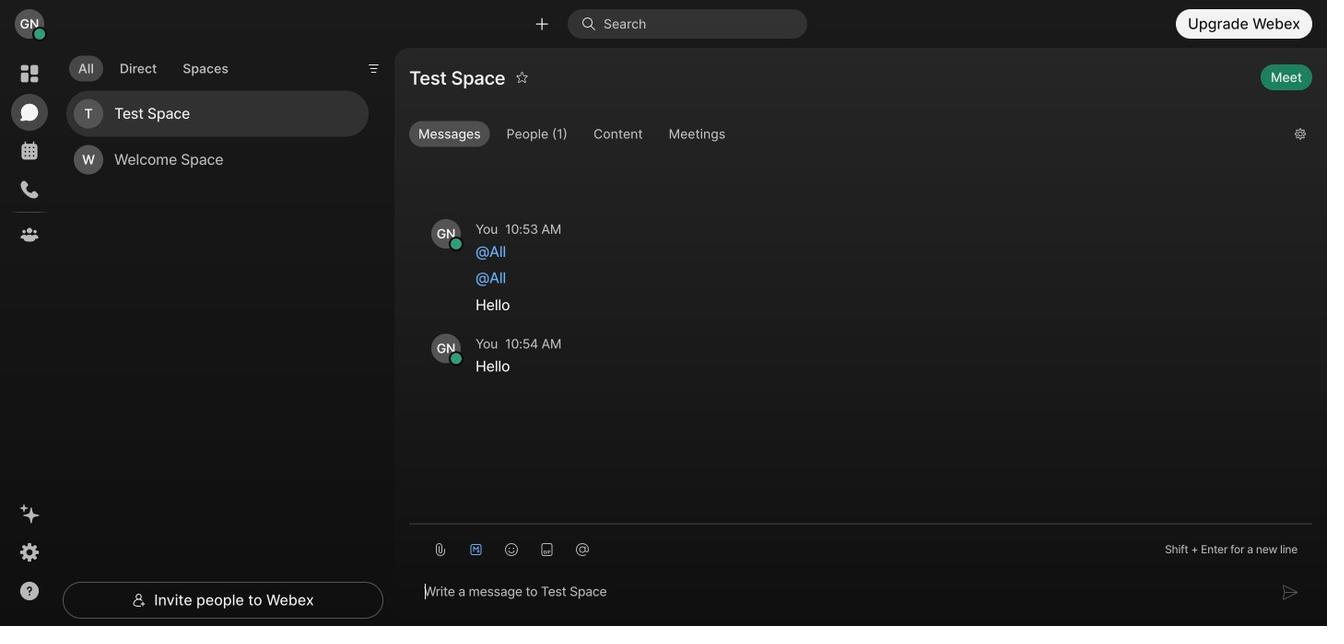 Task type: describe. For each thing, give the bounding box(es) containing it.
test space list item
[[66, 91, 369, 137]]

message composer toolbar element
[[409, 525, 1312, 568]]



Task type: vqa. For each thing, say whether or not it's contained in the screenshot.
cancel_16 icon
no



Task type: locate. For each thing, give the bounding box(es) containing it.
welcome space list item
[[66, 137, 369, 183]]

messages list
[[409, 168, 1312, 409]]

webex tab list
[[11, 55, 48, 253]]

navigation
[[0, 48, 59, 627]]

tab list
[[65, 45, 242, 87]]

group
[[409, 121, 1280, 151]]



